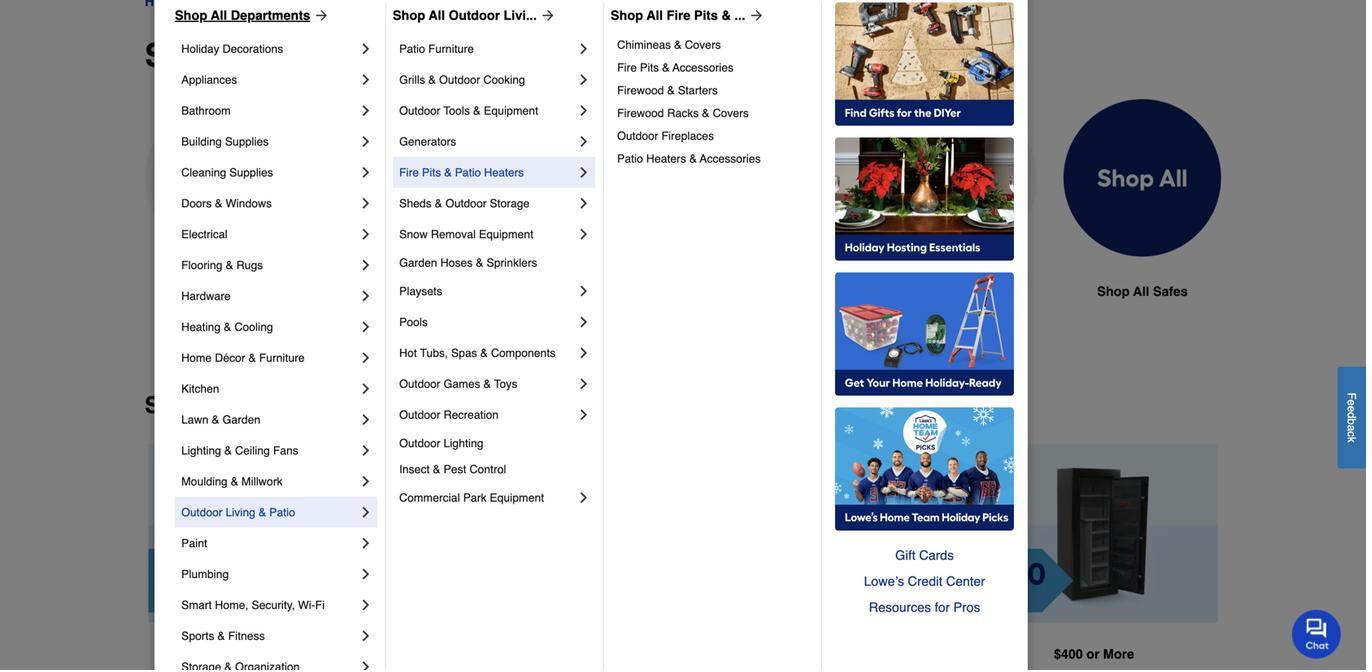 Task type: vqa. For each thing, say whether or not it's contained in the screenshot.
Stepper number input field with increment and decrement buttons Number Field
no



Task type: locate. For each thing, give the bounding box(es) containing it.
1 vertical spatial heaters
[[484, 166, 524, 179]]

outdoor up tools
[[439, 73, 480, 86]]

equipment down "cooking"
[[484, 104, 538, 117]]

shop all safes link
[[1064, 99, 1222, 340]]

0 horizontal spatial shop
[[145, 392, 202, 419]]

& left pest
[[433, 463, 441, 476]]

shop up holiday
[[175, 8, 207, 23]]

outdoor up outdoor lighting
[[399, 408, 441, 421]]

outdoor up patio furniture link at top left
[[449, 8, 500, 23]]

sprinklers
[[487, 256, 537, 269]]

cooking
[[484, 73, 525, 86]]

firewood up outdoor fireplaces
[[617, 107, 664, 120]]

hot
[[399, 347, 417, 360]]

1 horizontal spatial heaters
[[647, 152, 686, 165]]

supplies inside building supplies link
[[225, 135, 269, 148]]

arrow right image inside shop all outdoor livi... link
[[537, 7, 557, 24]]

1 horizontal spatial fire
[[617, 61, 637, 74]]

bathroom link
[[181, 95, 358, 126]]

paint link
[[181, 528, 358, 559]]

chevron right image for moulding & millwork
[[358, 473, 374, 490]]

fire down chimineas
[[617, 61, 637, 74]]

pools link
[[399, 307, 576, 338]]

3 shop from the left
[[611, 8, 643, 23]]

0 vertical spatial equipment
[[484, 104, 538, 117]]

patio up sheds & outdoor storage
[[455, 166, 481, 179]]

& left ...
[[722, 8, 731, 23]]

1 horizontal spatial furniture
[[429, 42, 474, 55]]

& right the 'sheds'
[[435, 197, 442, 210]]

0 vertical spatial home
[[554, 284, 590, 299]]

file safes
[[929, 284, 989, 299]]

holiday hosting essentials. image
[[835, 137, 1014, 261]]

0 horizontal spatial lighting
[[181, 444, 221, 457]]

0 vertical spatial supplies
[[225, 135, 269, 148]]

1 horizontal spatial garden
[[399, 256, 437, 269]]

outdoor up snow removal equipment
[[446, 197, 487, 210]]

1 vertical spatial equipment
[[479, 228, 534, 241]]

commercial
[[399, 491, 460, 504]]

& right lawn
[[212, 413, 219, 426]]

heating
[[181, 321, 221, 334]]

chevron right image for playsets
[[576, 283, 592, 299]]

arrow right image up patio furniture link at top left
[[537, 7, 557, 24]]

shop all departments link
[[175, 6, 330, 25]]

heaters inside fire pits & patio heaters link
[[484, 166, 524, 179]]

2 horizontal spatial fire
[[667, 8, 691, 23]]

lighting up pest
[[444, 437, 484, 450]]

1 vertical spatial covers
[[713, 107, 749, 120]]

e
[[1346, 399, 1359, 406], [1346, 406, 1359, 412]]

center
[[946, 574, 986, 589]]

outdoor down moulding in the bottom left of the page
[[181, 506, 223, 519]]

furniture
[[429, 42, 474, 55], [259, 351, 305, 364]]

outdoor tools & equipment
[[399, 104, 538, 117]]

1 firewood from the top
[[617, 84, 664, 97]]

1 vertical spatial furniture
[[259, 351, 305, 364]]

& right spas
[[480, 347, 488, 360]]

$200
[[784, 647, 813, 662]]

shop safes by price
[[145, 392, 364, 419]]

& right sports
[[217, 630, 225, 643]]

b
[[1346, 418, 1359, 425]]

0 vertical spatial accessories
[[673, 61, 734, 74]]

shop for shop all safes
[[1098, 284, 1130, 299]]

arrow right image up holiday decorations 'link'
[[310, 7, 330, 24]]

a black sentrysafe file safe with a key in the lock and the lid ajar. image
[[880, 99, 1038, 256]]

resources for pros link
[[835, 595, 1014, 621]]

fi
[[315, 599, 325, 612]]

covers up outdoor fireplaces link
[[713, 107, 749, 120]]

furniture down heating & cooling link
[[259, 351, 305, 364]]

0 vertical spatial shop
[[1098, 284, 1130, 299]]

outdoor inside outdoor games & toys link
[[399, 377, 441, 390]]

1 vertical spatial fire
[[617, 61, 637, 74]]

equipment for park
[[490, 491, 544, 504]]

lighting
[[444, 437, 484, 450], [181, 444, 221, 457]]

1 vertical spatial garden
[[223, 413, 261, 426]]

furniture inside home décor & furniture link
[[259, 351, 305, 364]]

pits up chimineas & covers link
[[694, 8, 718, 23]]

outdoor left fireplaces
[[617, 129, 659, 142]]

0 vertical spatial furniture
[[429, 42, 474, 55]]

2 horizontal spatial shop
[[611, 8, 643, 23]]

building
[[181, 135, 222, 148]]

heaters down outdoor fireplaces
[[647, 152, 686, 165]]

pits for fire pits & patio heaters
[[422, 166, 441, 179]]

$99 or less. image
[[148, 445, 396, 623]]

patio heaters & accessories
[[617, 152, 761, 165]]

outdoor down the grills
[[399, 104, 441, 117]]

shop all outdoor livi...
[[393, 8, 537, 23]]

arrow right image inside shop all departments link
[[310, 7, 330, 24]]

chevron right image for heating & cooling
[[358, 319, 374, 335]]

generators link
[[399, 126, 576, 157]]

lowe's credit center link
[[835, 569, 1014, 595]]

0 vertical spatial garden
[[399, 256, 437, 269]]

safes for fireproof safes
[[237, 284, 271, 299]]

gift
[[896, 548, 916, 563]]

fire pits & accessories link
[[617, 56, 810, 79]]

shop all. image
[[1064, 99, 1222, 258]]

& left rugs in the left top of the page
[[226, 259, 233, 272]]

supplies inside cleaning supplies link
[[230, 166, 273, 179]]

home up components
[[554, 284, 590, 299]]

accessories up starters
[[673, 61, 734, 74]]

supplies up cleaning supplies
[[225, 135, 269, 148]]

shop up chimineas
[[611, 8, 643, 23]]

or
[[262, 647, 275, 662]]

patio inside 'link'
[[617, 152, 643, 165]]

sheds & outdoor storage
[[399, 197, 530, 210]]

games
[[444, 377, 480, 390]]

price
[[308, 392, 364, 419]]

kitchen link
[[181, 373, 358, 404]]

2 shop from the left
[[393, 8, 425, 23]]

0 vertical spatial pits
[[694, 8, 718, 23]]

pits
[[694, 8, 718, 23], [640, 61, 659, 74], [422, 166, 441, 179]]

chevron right image
[[358, 41, 374, 57], [576, 41, 592, 57], [576, 72, 592, 88], [576, 102, 592, 119], [358, 133, 374, 150], [576, 133, 592, 150], [358, 164, 374, 181], [576, 164, 592, 181], [358, 226, 374, 242], [576, 283, 592, 299], [358, 288, 374, 304], [576, 345, 592, 361], [576, 376, 592, 392], [576, 407, 592, 423], [358, 443, 374, 459], [358, 473, 374, 490], [358, 628, 374, 644]]

doors
[[181, 197, 212, 210]]

outdoor for outdoor lighting
[[399, 437, 441, 450]]

supplies up windows
[[230, 166, 273, 179]]

outdoor up 'insect'
[[399, 437, 441, 450]]

outdoor down hot
[[399, 377, 441, 390]]

outdoor inside sheds & outdoor storage link
[[446, 197, 487, 210]]

chevron right image for plumbing
[[358, 566, 374, 582]]

0 vertical spatial covers
[[685, 38, 721, 51]]

kitchen
[[181, 382, 219, 395]]

accessories for patio heaters & accessories
[[700, 152, 761, 165]]

& inside 'link'
[[690, 152, 697, 165]]

2 vertical spatial equipment
[[490, 491, 544, 504]]

0 horizontal spatial heaters
[[484, 166, 524, 179]]

0 vertical spatial firewood
[[617, 84, 664, 97]]

outdoor games & toys link
[[399, 368, 576, 399]]

plumbing link
[[181, 559, 358, 590]]

chevron right image for pools
[[576, 314, 592, 330]]

departments
[[231, 8, 310, 23]]

e up d
[[1346, 399, 1359, 406]]

1 vertical spatial pits
[[640, 61, 659, 74]]

outdoor inside outdoor fireplaces link
[[617, 129, 659, 142]]

tubs,
[[420, 347, 448, 360]]

livi...
[[504, 8, 537, 23]]

all for departments
[[211, 8, 227, 23]]

accessories inside 'link'
[[700, 152, 761, 165]]

firewood down fire pits & accessories
[[617, 84, 664, 97]]

chevron right image for lawn & garden
[[358, 412, 374, 428]]

chevron right image for smart home, security, wi-fi
[[358, 597, 374, 613]]

shop all departments
[[175, 8, 310, 23]]

outdoor inside outdoor recreation link
[[399, 408, 441, 421]]

chevron right image
[[358, 72, 374, 88], [358, 102, 374, 119], [358, 195, 374, 211], [576, 195, 592, 211], [576, 226, 592, 242], [358, 257, 374, 273], [576, 314, 592, 330], [358, 319, 374, 335], [358, 350, 374, 366], [358, 381, 374, 397], [358, 412, 374, 428], [576, 490, 592, 506], [358, 504, 374, 521], [358, 535, 374, 552], [358, 566, 374, 582], [358, 597, 374, 613], [358, 659, 374, 670]]

2 vertical spatial fire
[[399, 166, 419, 179]]

home up kitchen
[[181, 351, 212, 364]]

playsets link
[[399, 276, 576, 307]]

garden up "lighting & ceiling fans"
[[223, 413, 261, 426]]

$200 – $400
[[784, 647, 857, 662]]

shop all safes
[[1098, 284, 1188, 299]]

snow removal equipment link
[[399, 219, 576, 250]]

chevron right image for building supplies
[[358, 133, 374, 150]]

chevron right image for holiday decorations
[[358, 41, 374, 57]]

0 horizontal spatial fire
[[399, 166, 419, 179]]

chimineas
[[617, 38, 671, 51]]

2 vertical spatial pits
[[422, 166, 441, 179]]

outdoor inside the outdoor living & patio link
[[181, 506, 223, 519]]

outdoor tools & equipment link
[[399, 95, 576, 126]]

outdoor inside outdoor tools & equipment link
[[399, 104, 441, 117]]

home for home décor & furniture
[[181, 351, 212, 364]]

& right décor
[[248, 351, 256, 364]]

0 vertical spatial heaters
[[647, 152, 686, 165]]

1 horizontal spatial arrow right image
[[537, 7, 557, 24]]

chevron right image for outdoor games & toys
[[576, 376, 592, 392]]

holiday decorations link
[[181, 33, 358, 64]]

& left millwork
[[231, 475, 238, 488]]

1 horizontal spatial shop
[[1098, 284, 1130, 299]]

a tall black sports afield gun safe. image
[[329, 99, 486, 257]]

chevron right image for patio furniture
[[576, 41, 592, 57]]

outdoor lighting link
[[399, 430, 592, 456]]

safes for home safes
[[594, 284, 629, 299]]

patio
[[399, 42, 425, 55], [617, 152, 643, 165], [455, 166, 481, 179], [269, 506, 295, 519]]

patio furniture
[[399, 42, 474, 55]]

chevron right image for commercial park equipment
[[576, 490, 592, 506]]

fire up 'chimineas & covers'
[[667, 8, 691, 23]]

lighting inside "link"
[[444, 437, 484, 450]]

get your home holiday-ready. image
[[835, 273, 1014, 396]]

0 horizontal spatial shop
[[175, 8, 207, 23]]

sheds
[[399, 197, 432, 210]]

appliances
[[181, 73, 237, 86]]

chevron right image for bathroom
[[358, 102, 374, 119]]

1 horizontal spatial home
[[554, 284, 590, 299]]

1 vertical spatial accessories
[[700, 152, 761, 165]]

covers up fire pits & accessories link
[[685, 38, 721, 51]]

less
[[278, 647, 308, 662]]

lighting up moulding in the bottom left of the page
[[181, 444, 221, 457]]

2 firewood from the top
[[617, 107, 664, 120]]

lawn & garden link
[[181, 404, 358, 435]]

f
[[1346, 393, 1359, 400]]

safes inside "link"
[[237, 284, 271, 299]]

0 horizontal spatial pits
[[422, 166, 441, 179]]

& right tools
[[473, 104, 481, 117]]

& left ceiling
[[224, 444, 232, 457]]

3 arrow right image from the left
[[746, 7, 765, 24]]

safes for shop safes by price
[[208, 392, 269, 419]]

all for fire
[[647, 8, 663, 23]]

heaters up storage
[[484, 166, 524, 179]]

furniture inside patio furniture link
[[429, 42, 474, 55]]

appliances link
[[181, 64, 358, 95]]

equipment up sprinklers at left top
[[479, 228, 534, 241]]

0 horizontal spatial garden
[[223, 413, 261, 426]]

lawn & garden
[[181, 413, 261, 426]]

chimineas & covers
[[617, 38, 721, 51]]

f e e d b a c k button
[[1338, 367, 1367, 468]]

1 horizontal spatial pits
[[640, 61, 659, 74]]

security,
[[252, 599, 295, 612]]

& down fireplaces
[[690, 152, 697, 165]]

1 vertical spatial home
[[181, 351, 212, 364]]

$200 to $400. image
[[696, 445, 944, 623]]

accessories for fire pits & accessories
[[673, 61, 734, 74]]

outdoor lighting
[[399, 437, 484, 450]]

moulding & millwork link
[[181, 466, 358, 497]]

playsets
[[399, 285, 442, 298]]

1 shop from the left
[[175, 8, 207, 23]]

pits down chimineas
[[640, 61, 659, 74]]

garden up playsets
[[399, 256, 437, 269]]

0 horizontal spatial home
[[181, 351, 212, 364]]

2 horizontal spatial pits
[[694, 8, 718, 23]]

fireplaces
[[662, 129, 714, 142]]

chimineas & covers link
[[617, 33, 810, 56]]

1 horizontal spatial shop
[[393, 8, 425, 23]]

& right living
[[259, 506, 266, 519]]

chevron right image for sheds & outdoor storage
[[576, 195, 592, 211]]

firewood for firewood & starters
[[617, 84, 664, 97]]

home,
[[215, 599, 248, 612]]

1 vertical spatial firewood
[[617, 107, 664, 120]]

outdoor
[[449, 8, 500, 23], [439, 73, 480, 86], [399, 104, 441, 117], [617, 129, 659, 142], [446, 197, 487, 210], [399, 377, 441, 390], [399, 408, 441, 421], [399, 437, 441, 450], [181, 506, 223, 519]]

pits down "generators"
[[422, 166, 441, 179]]

patio down outdoor fireplaces
[[617, 152, 643, 165]]

outdoor inside shop all outdoor livi... link
[[449, 8, 500, 23]]

cleaning
[[181, 166, 226, 179]]

chevron right image for snow removal equipment
[[576, 226, 592, 242]]

shop all outdoor livi... link
[[393, 6, 557, 25]]

spas
[[451, 347, 477, 360]]

& down fire pits & accessories
[[667, 84, 675, 97]]

accessories down outdoor fireplaces link
[[700, 152, 761, 165]]

chevron right image for outdoor living & patio
[[358, 504, 374, 521]]

outdoor inside grills & outdoor cooking link
[[439, 73, 480, 86]]

$99
[[236, 647, 258, 662]]

e up b
[[1346, 406, 1359, 412]]

outdoor inside outdoor lighting "link"
[[399, 437, 441, 450]]

shop up 'patio furniture' on the left top
[[393, 8, 425, 23]]

k
[[1346, 437, 1359, 443]]

firewood & starters link
[[617, 79, 810, 102]]

& up sheds & outdoor storage
[[444, 166, 452, 179]]

fire for fire pits & accessories
[[617, 61, 637, 74]]

equipment down insect & pest control link
[[490, 491, 544, 504]]

1 e from the top
[[1346, 399, 1359, 406]]

arrow right image up chimineas & covers link
[[746, 7, 765, 24]]

chevron right image for paint
[[358, 535, 374, 552]]

chevron right image for flooring & rugs
[[358, 257, 374, 273]]

0 horizontal spatial furniture
[[259, 351, 305, 364]]

holiday
[[181, 42, 219, 55]]

shop
[[1098, 284, 1130, 299], [145, 392, 202, 419]]

supplies for cleaning supplies
[[230, 166, 273, 179]]

1 arrow right image from the left
[[310, 7, 330, 24]]

1 vertical spatial supplies
[[230, 166, 273, 179]]

arrow right image
[[310, 7, 330, 24], [537, 7, 557, 24], [746, 7, 765, 24]]

2 horizontal spatial arrow right image
[[746, 7, 765, 24]]

0 horizontal spatial arrow right image
[[310, 7, 330, 24]]

2 arrow right image from the left
[[537, 7, 557, 24]]

fire up the 'sheds'
[[399, 166, 419, 179]]

outdoor for outdoor fireplaces
[[617, 129, 659, 142]]

1 vertical spatial shop
[[145, 392, 202, 419]]

outdoor fireplaces
[[617, 129, 714, 142]]

1 horizontal spatial lighting
[[444, 437, 484, 450]]

arrow right image inside shop all fire pits & ... link
[[746, 7, 765, 24]]

furniture up grills & outdoor cooking
[[429, 42, 474, 55]]



Task type: describe. For each thing, give the bounding box(es) containing it.
2 e from the top
[[1346, 406, 1359, 412]]

décor
[[215, 351, 245, 364]]

pros
[[954, 600, 981, 615]]

moulding
[[181, 475, 228, 488]]

removal
[[431, 228, 476, 241]]

pits for fire pits & accessories
[[640, 61, 659, 74]]

chevron right image for outdoor recreation
[[576, 407, 592, 423]]

gun safes link
[[329, 99, 486, 340]]

sheds & outdoor storage link
[[399, 188, 576, 219]]

windows
[[226, 197, 272, 210]]

outdoor recreation link
[[399, 399, 576, 430]]

& right the grills
[[428, 73, 436, 86]]

gun safes
[[375, 284, 440, 299]]

$400 or more
[[1054, 647, 1135, 662]]

$99 or less
[[236, 647, 308, 662]]

hardware
[[181, 290, 231, 303]]

by
[[275, 392, 302, 419]]

chevron right image for outdoor tools & equipment
[[576, 102, 592, 119]]

supplies for building supplies
[[225, 135, 269, 148]]

lowe's home team holiday picks. image
[[835, 408, 1014, 531]]

chevron right image for generators
[[576, 133, 592, 150]]

racks
[[667, 107, 699, 120]]

insect & pest control link
[[399, 456, 592, 482]]

smart home, security, wi-fi
[[181, 599, 325, 612]]

tools
[[444, 104, 470, 117]]

holiday decorations
[[181, 42, 283, 55]]

gift cards link
[[835, 543, 1014, 569]]

chevron right image for kitchen
[[358, 381, 374, 397]]

hot tubs, spas & components
[[399, 347, 556, 360]]

chevron right image for electrical
[[358, 226, 374, 242]]

–
[[817, 647, 824, 662]]

cleaning supplies link
[[181, 157, 358, 188]]

patio up the grills
[[399, 42, 425, 55]]

find gifts for the diyer. image
[[835, 2, 1014, 126]]

& right racks
[[702, 107, 710, 120]]

all for safes
[[1133, 284, 1150, 299]]

lowe's credit center
[[864, 574, 986, 589]]

starters
[[678, 84, 718, 97]]

all for outdoor
[[429, 8, 445, 23]]

outdoor for outdoor recreation
[[399, 408, 441, 421]]

plumbing
[[181, 568, 229, 581]]

heating & cooling
[[181, 321, 273, 334]]

garden hoses & sprinklers
[[399, 256, 537, 269]]

outdoor fireplaces link
[[617, 124, 810, 147]]

arrow right image for shop all outdoor livi...
[[537, 7, 557, 24]]

fireproof
[[176, 284, 233, 299]]

& right doors
[[215, 197, 223, 210]]

flooring & rugs
[[181, 259, 263, 272]]

lighting & ceiling fans link
[[181, 435, 358, 466]]

$400
[[828, 647, 857, 662]]

patio heaters & accessories link
[[617, 147, 810, 170]]

grills & outdoor cooking link
[[399, 64, 576, 95]]

safes for file safes
[[955, 284, 989, 299]]

resources for pros
[[869, 600, 981, 615]]

heaters inside patio heaters & accessories 'link'
[[647, 152, 686, 165]]

chevron right image for hot tubs, spas & components
[[576, 345, 592, 361]]

chevron right image for doors & windows
[[358, 195, 374, 211]]

lawn
[[181, 413, 209, 426]]

firewood for firewood racks & covers
[[617, 107, 664, 120]]

lighting & ceiling fans
[[181, 444, 299, 457]]

more
[[1104, 647, 1135, 662]]

home for home safes
[[554, 284, 590, 299]]

components
[[491, 347, 556, 360]]

chevron right image for sports & fitness
[[358, 628, 374, 644]]

arrow right image for shop all departments
[[310, 7, 330, 24]]

hot tubs, spas & components link
[[399, 338, 576, 368]]

fire pits & patio heaters link
[[399, 157, 576, 188]]

generators
[[399, 135, 456, 148]]

safes for gun safes
[[405, 284, 440, 299]]

d
[[1346, 412, 1359, 419]]

chevron right image for hardware
[[358, 288, 374, 304]]

& left cooling
[[224, 321, 231, 334]]

...
[[735, 8, 746, 23]]

chevron right image for home décor & furniture
[[358, 350, 374, 366]]

outdoor games & toys
[[399, 377, 518, 390]]

a black sentrysafe fireproof safe. image
[[145, 99, 303, 256]]

& up fire pits & accessories
[[674, 38, 682, 51]]

arrow right image for shop all fire pits & ...
[[746, 7, 765, 24]]

fitness
[[228, 630, 265, 643]]

garden hoses & sprinklers link
[[399, 250, 592, 276]]

chevron right image for appliances
[[358, 72, 374, 88]]

c
[[1346, 431, 1359, 437]]

hardware link
[[181, 281, 358, 312]]

$400 or more. image
[[970, 445, 1219, 623]]

sports & fitness link
[[181, 621, 358, 652]]

fire for fire pits & patio heaters
[[399, 166, 419, 179]]

patio down moulding & millwork link
[[269, 506, 295, 519]]

firewood racks & covers link
[[617, 102, 810, 124]]

equipment for removal
[[479, 228, 534, 241]]

insect
[[399, 463, 430, 476]]

$100 to $200. image
[[422, 445, 670, 623]]

cooling
[[235, 321, 273, 334]]

& right hoses
[[476, 256, 484, 269]]

& left toys
[[484, 377, 491, 390]]

home décor & furniture
[[181, 351, 305, 364]]

millwork
[[242, 475, 283, 488]]

shop for shop safes by price
[[145, 392, 202, 419]]

electrical link
[[181, 219, 358, 250]]

fire pits & patio heaters
[[399, 166, 524, 179]]

outdoor for outdoor living & patio
[[181, 506, 223, 519]]

chevron right image for grills & outdoor cooking
[[576, 72, 592, 88]]

$400 or
[[1054, 647, 1100, 662]]

bathroom
[[181, 104, 231, 117]]

outdoor living & patio
[[181, 506, 295, 519]]

building supplies
[[181, 135, 269, 148]]

hoses
[[441, 256, 473, 269]]

wi-
[[298, 599, 315, 612]]

chevron right image for lighting & ceiling fans
[[358, 443, 374, 459]]

& up firewood & starters
[[662, 61, 670, 74]]

shop for shop all departments
[[175, 8, 207, 23]]

shop for shop all outdoor livi...
[[393, 8, 425, 23]]

chat invite button image
[[1293, 609, 1342, 659]]

shop all fire pits & ... link
[[611, 6, 765, 25]]

doors & windows link
[[181, 188, 358, 219]]

a black sentrysafe home safe with the door ajar. image
[[512, 99, 670, 256]]

chevron right image for fire pits & patio heaters
[[576, 164, 592, 181]]

shop for shop all fire pits & ...
[[611, 8, 643, 23]]

fire pits & accessories
[[617, 61, 734, 74]]

a black honeywell chest safe with the top open. image
[[696, 99, 854, 257]]

credit
[[908, 574, 943, 589]]

outdoor for outdoor games & toys
[[399, 377, 441, 390]]

commercial park equipment link
[[399, 482, 576, 513]]

chevron right image for cleaning supplies
[[358, 164, 374, 181]]

outdoor recreation
[[399, 408, 499, 421]]

park
[[463, 491, 487, 504]]

doors & windows
[[181, 197, 272, 210]]

a
[[1346, 425, 1359, 431]]

file safes link
[[880, 99, 1038, 340]]

0 vertical spatial fire
[[667, 8, 691, 23]]

moulding & millwork
[[181, 475, 283, 488]]

lowe's
[[864, 574, 905, 589]]

snow
[[399, 228, 428, 241]]

outdoor for outdoor tools & equipment
[[399, 104, 441, 117]]

snow removal equipment
[[399, 228, 534, 241]]



